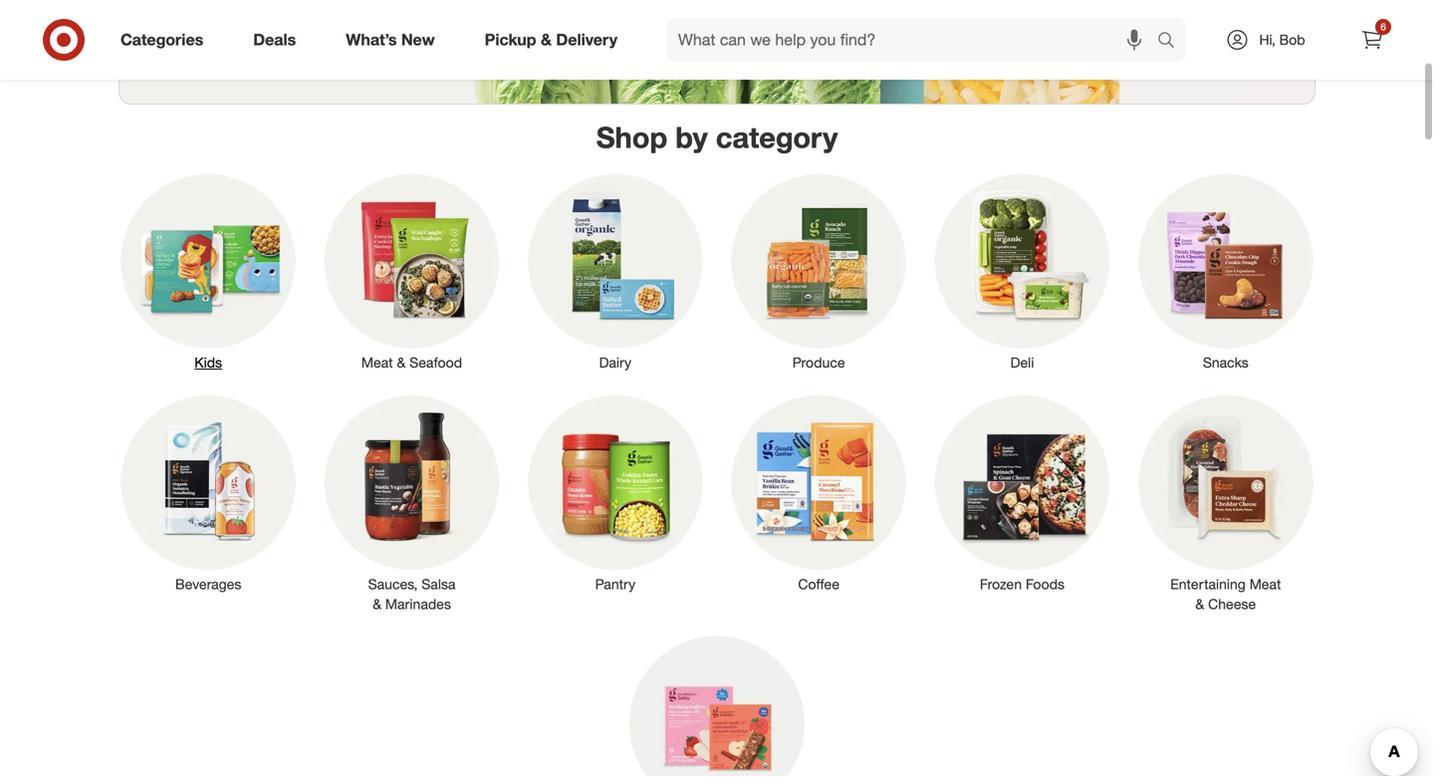 Task type: describe. For each thing, give the bounding box(es) containing it.
6 link
[[1351, 18, 1395, 62]]

what's new link
[[329, 18, 460, 62]]

pantry link
[[514, 391, 717, 594]]

pantry
[[595, 575, 636, 593]]

delivery
[[556, 30, 618, 49]]

dairy link
[[514, 170, 717, 373]]

new
[[401, 30, 435, 49]]

hi,
[[1260, 31, 1276, 48]]

deli link
[[921, 170, 1125, 373]]

salsa
[[422, 575, 456, 593]]

by
[[676, 119, 708, 155]]

& left seafood
[[397, 354, 406, 371]]

0 horizontal spatial meat
[[362, 354, 393, 371]]

frozen foods link
[[921, 391, 1125, 594]]

pickup & delivery
[[485, 30, 618, 49]]

pickup & delivery link
[[468, 18, 643, 62]]

kids
[[195, 354, 222, 371]]

6
[[1381, 20, 1387, 33]]

what's new
[[346, 30, 435, 49]]

snacks link
[[1125, 170, 1328, 373]]

& inside sauces, salsa & marinades
[[373, 595, 382, 613]]

foods
[[1026, 575, 1065, 593]]

bob
[[1280, 31, 1306, 48]]

shop by category
[[597, 119, 838, 155]]

beverages
[[175, 575, 242, 593]]

sauces,
[[368, 575, 418, 593]]

category
[[716, 119, 838, 155]]

shop
[[597, 119, 668, 155]]

marinades
[[386, 595, 451, 613]]

dairy
[[600, 354, 632, 371]]

deli
[[1011, 354, 1035, 371]]



Task type: locate. For each thing, give the bounding box(es) containing it.
frozen foods
[[980, 575, 1065, 593]]

beverages link
[[107, 391, 310, 594]]

meat
[[362, 354, 393, 371], [1250, 575, 1282, 593]]

What can we help you find? suggestions appear below search field
[[667, 18, 1163, 62]]

categories
[[121, 30, 204, 49]]

entertaining meat & cheese
[[1171, 575, 1282, 613]]

meat & seafood
[[362, 354, 462, 371]]

coffee
[[799, 575, 840, 593]]

meat up cheese
[[1250, 575, 1282, 593]]

1 vertical spatial meat
[[1250, 575, 1282, 593]]

& down entertaining
[[1196, 595, 1205, 613]]

frozen
[[980, 575, 1023, 593]]

kids link
[[107, 170, 310, 373]]

hi, bob
[[1260, 31, 1306, 48]]

& down sauces,
[[373, 595, 382, 613]]

& right 'pickup'
[[541, 30, 552, 49]]

meat & seafood link
[[310, 170, 514, 373]]

&
[[541, 30, 552, 49], [397, 354, 406, 371], [373, 595, 382, 613], [1196, 595, 1205, 613]]

sauces, salsa & marinades
[[368, 575, 456, 613]]

entertaining
[[1171, 575, 1246, 593]]

produce link
[[717, 170, 921, 373]]

produce
[[793, 354, 846, 371]]

search
[[1149, 32, 1197, 51]]

0 vertical spatial meat
[[362, 354, 393, 371]]

search button
[[1149, 18, 1197, 66]]

coffee link
[[717, 391, 921, 594]]

categories link
[[104, 18, 228, 62]]

1 horizontal spatial meat
[[1250, 575, 1282, 593]]

seafood
[[410, 354, 462, 371]]

cheese
[[1209, 595, 1257, 613]]

pickup
[[485, 30, 537, 49]]

what's
[[346, 30, 397, 49]]

meat left seafood
[[362, 354, 393, 371]]

snacks
[[1204, 354, 1249, 371]]

meat inside "entertaining meat & cheese"
[[1250, 575, 1282, 593]]

deals link
[[236, 18, 321, 62]]

& inside "entertaining meat & cheese"
[[1196, 595, 1205, 613]]

deals
[[253, 30, 296, 49]]



Task type: vqa. For each thing, say whether or not it's contained in the screenshot.
type
no



